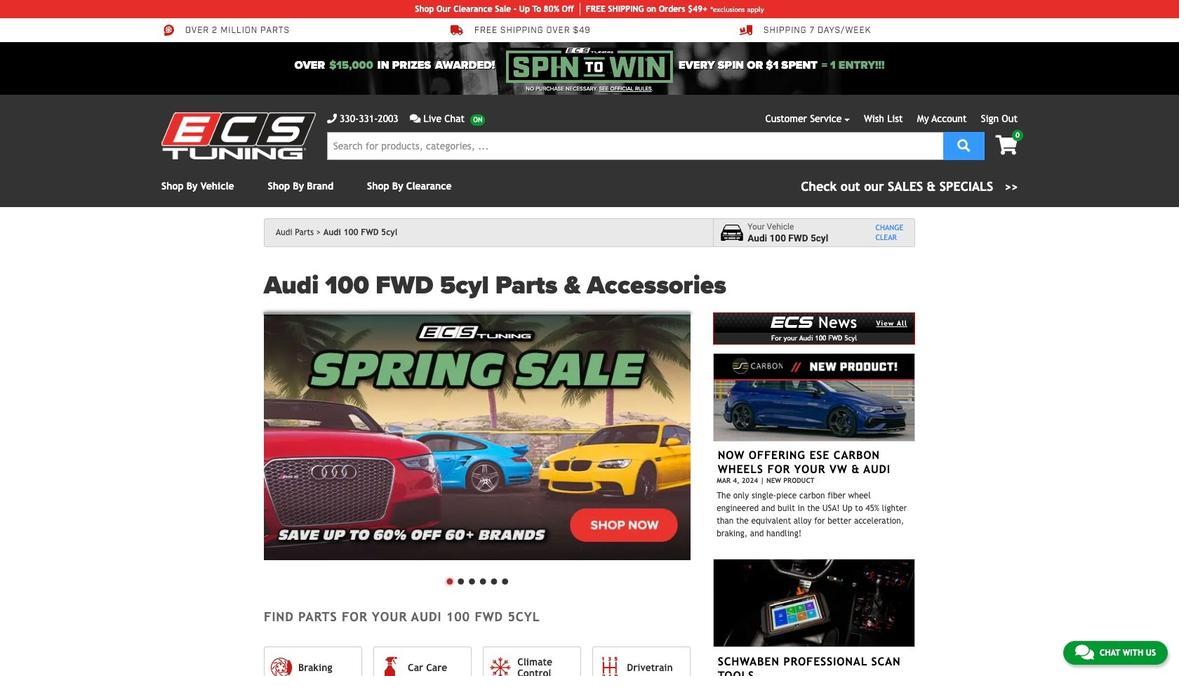 Task type: vqa. For each thing, say whether or not it's contained in the screenshot.
the ECS Tuning 'Spin to Win' contest logo
yes



Task type: locate. For each thing, give the bounding box(es) containing it.
comments image
[[410, 114, 421, 124], [1076, 644, 1095, 661]]

now offering ese carbon wheels for your vw & audi image
[[714, 353, 916, 442]]

search image
[[958, 139, 971, 151]]

1 vertical spatial comments image
[[1076, 644, 1095, 661]]

0 horizontal spatial comments image
[[410, 114, 421, 124]]

0 vertical spatial comments image
[[410, 114, 421, 124]]

generic - ecs spring sale image
[[264, 312, 691, 560]]



Task type: describe. For each thing, give the bounding box(es) containing it.
1 horizontal spatial comments image
[[1076, 644, 1095, 661]]

ecs tuning 'spin to win' contest logo image
[[506, 48, 673, 83]]

phone image
[[327, 114, 337, 124]]

ecs tuning image
[[161, 112, 316, 159]]

schwaben professional scan tools image
[[714, 559, 916, 647]]

Search text field
[[327, 132, 944, 160]]

shopping cart image
[[996, 136, 1018, 155]]



